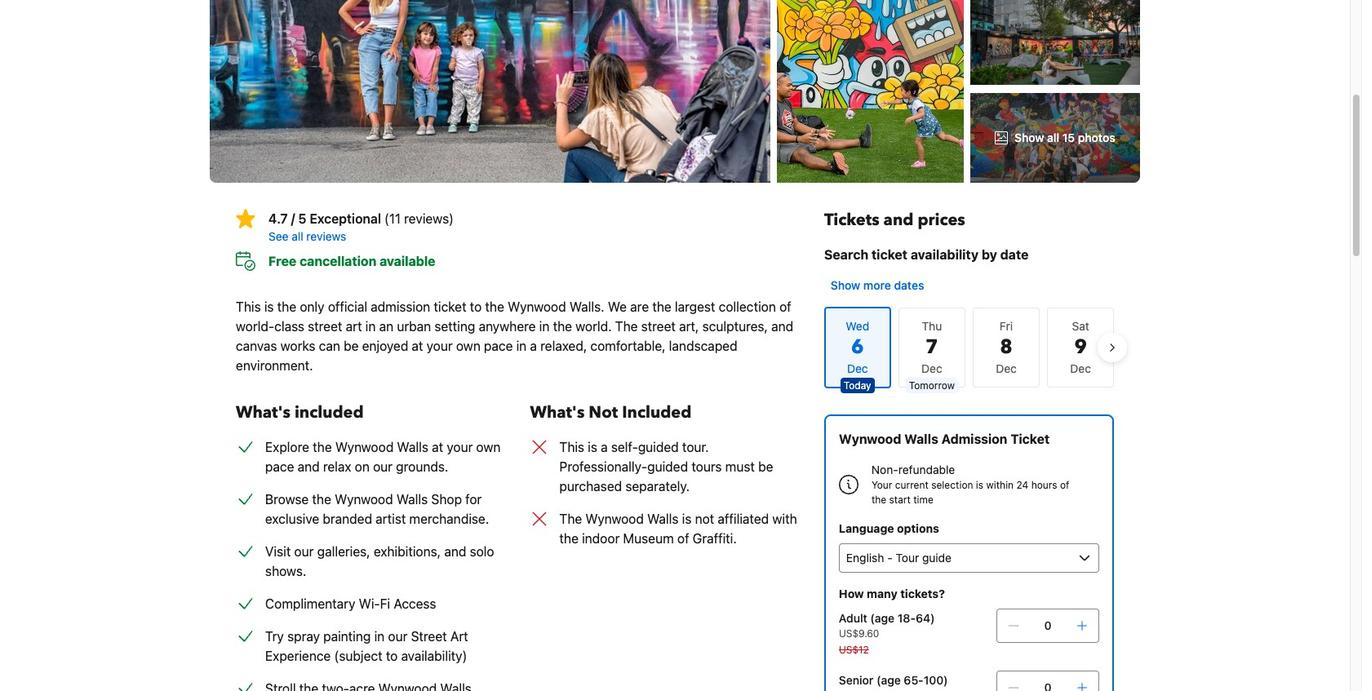 Task type: describe. For each thing, give the bounding box(es) containing it.
2 street from the left
[[642, 319, 676, 334]]

at inside the explore the wynwood walls at your own pace and relax on our grounds.
[[432, 440, 444, 455]]

8
[[1001, 334, 1013, 361]]

street
[[411, 630, 447, 644]]

64)
[[916, 612, 936, 626]]

art
[[451, 630, 469, 644]]

not
[[589, 402, 618, 424]]

tomorrow
[[909, 380, 955, 392]]

visit our galleries, exhibitions, and solo shows.
[[265, 545, 495, 579]]

in down anywhere
[[517, 339, 527, 354]]

within
[[987, 479, 1014, 492]]

the inside the wynwood walls is not affiliated with the indoor museum of graffiti.
[[560, 532, 579, 546]]

how
[[839, 587, 865, 601]]

show for show all 15 photos
[[1015, 131, 1045, 145]]

available
[[380, 254, 436, 269]]

can
[[319, 339, 340, 354]]

our inside the explore the wynwood walls at your own pace and relax on our grounds.
[[373, 460, 393, 474]]

separately.
[[626, 479, 690, 494]]

all inside 4.7 / 5 exceptional (11 reviews) see all reviews
[[292, 229, 303, 243]]

what's not included
[[530, 402, 692, 424]]

browse the wynwood walls shop for exclusive branded artist merchandise.
[[265, 492, 489, 527]]

own inside this is the only official admission ticket to the wynwood walls. we are the largest collection of world-class street art in an urban setting anywhere in the world. the street art, sculptures, and canvas works can be enjoyed at your own pace in a relaxed, comfortable, landscaped environment.
[[456, 339, 481, 354]]

relax
[[323, 460, 352, 474]]

spray
[[288, 630, 320, 644]]

setting
[[435, 319, 476, 334]]

an
[[379, 319, 394, 334]]

see all reviews button
[[269, 229, 799, 245]]

the wynwood walls is not affiliated with the indoor museum of graffiti.
[[560, 512, 798, 546]]

only
[[300, 300, 325, 314]]

many
[[867, 587, 898, 601]]

complimentary wi-fi access
[[265, 597, 436, 612]]

enjoyed
[[362, 339, 409, 354]]

adult (age 18-64) us$9.60
[[839, 612, 936, 640]]

pace inside this is the only official admission ticket to the wynwood walls. we are the largest collection of world-class street art in an urban setting anywhere in the world. the street art, sculptures, and canvas works can be enjoyed at your own pace in a relaxed, comfortable, landscaped environment.
[[484, 339, 513, 354]]

walls up refundable
[[905, 432, 939, 447]]

admission
[[942, 432, 1008, 447]]

with
[[773, 512, 798, 527]]

and inside this is the only official admission ticket to the wynwood walls. we are the largest collection of world-class street art in an urban setting anywhere in the world. the street art, sculptures, and canvas works can be enjoyed at your own pace in a relaxed, comfortable, landscaped environment.
[[772, 319, 794, 334]]

exhibitions,
[[374, 545, 441, 559]]

wynwood up non-
[[839, 432, 902, 447]]

sat
[[1073, 319, 1090, 333]]

0 vertical spatial guided
[[638, 440, 679, 455]]

tickets and prices
[[825, 209, 966, 231]]

of inside the wynwood walls is not affiliated with the indoor museum of graffiti.
[[678, 532, 690, 546]]

0 vertical spatial ticket
[[872, 247, 908, 262]]

merchandise.
[[410, 512, 489, 527]]

is inside 'this is a self-guided tour. professionally-guided tours must be purchased separately.'
[[588, 440, 598, 455]]

art,
[[679, 319, 699, 334]]

art
[[346, 319, 362, 334]]

of inside this is the only official admission ticket to the wynwood walls. we are the largest collection of world-class street art in an urban setting anywhere in the world. the street art, sculptures, and canvas works can be enjoyed at your own pace in a relaxed, comfortable, landscaped environment.
[[780, 300, 792, 314]]

reviews)
[[404, 212, 454, 226]]

artist
[[376, 512, 406, 527]]

wynwood inside this is the only official admission ticket to the wynwood walls. we are the largest collection of world-class street art in an urban setting anywhere in the world. the street art, sculptures, and canvas works can be enjoyed at your own pace in a relaxed, comfortable, landscaped environment.
[[508, 300, 566, 314]]

show more dates
[[831, 278, 925, 292]]

and inside the explore the wynwood walls at your own pace and relax on our grounds.
[[298, 460, 320, 474]]

selection
[[932, 479, 974, 492]]

this for this is a self-guided tour. professionally-guided tours must be purchased separately.
[[560, 440, 585, 455]]

wynwood walls admission ticket
[[839, 432, 1050, 447]]

language
[[839, 522, 895, 536]]

(age for 18-
[[871, 612, 895, 626]]

walls inside the wynwood walls is not affiliated with the indoor museum of graffiti.
[[648, 512, 679, 527]]

65-
[[904, 674, 924, 688]]

of inside 'non-refundable your current selection is within 24 hours of the start time'
[[1061, 479, 1070, 492]]

purchased
[[560, 479, 622, 494]]

browse
[[265, 492, 309, 507]]

7
[[926, 334, 939, 361]]

current
[[896, 479, 929, 492]]

a inside this is the only official admission ticket to the wynwood walls. we are the largest collection of world-class street art in an urban setting anywhere in the world. the street art, sculptures, and canvas works can be enjoyed at your own pace in a relaxed, comfortable, landscaped environment.
[[530, 339, 537, 354]]

0 vertical spatial all
[[1048, 131, 1060, 145]]

availability)
[[401, 649, 467, 664]]

tour.
[[683, 440, 709, 455]]

exceptional
[[310, 212, 381, 226]]

24
[[1017, 479, 1029, 492]]

is inside the wynwood walls is not affiliated with the indoor museum of graffiti.
[[682, 512, 692, 527]]

for
[[466, 492, 482, 507]]

4.7
[[269, 212, 288, 226]]

wynwood inside the explore the wynwood walls at your own pace and relax on our grounds.
[[335, 440, 394, 455]]

own inside the explore the wynwood walls at your own pace and relax on our grounds.
[[477, 440, 501, 455]]

in left an
[[366, 319, 376, 334]]

hours
[[1032, 479, 1058, 492]]

and inside visit our galleries, exhibitions, and solo shows.
[[444, 545, 467, 559]]

free
[[269, 254, 297, 269]]

wi-
[[359, 597, 380, 612]]

date
[[1001, 247, 1029, 262]]

language options
[[839, 522, 940, 536]]

non-
[[872, 463, 899, 477]]

thu
[[922, 319, 943, 333]]

tickets?
[[901, 587, 946, 601]]

more
[[864, 278, 892, 292]]

the inside browse the wynwood walls shop for exclusive branded artist merchandise.
[[312, 492, 332, 507]]

explore
[[265, 440, 310, 455]]

works
[[281, 339, 316, 354]]

ticket
[[1011, 432, 1050, 447]]

be inside this is the only official admission ticket to the wynwood walls. we are the largest collection of world-class street art in an urban setting anywhere in the world. the street art, sculptures, and canvas works can be enjoyed at your own pace in a relaxed, comfortable, landscaped environment.
[[344, 339, 359, 354]]

what's for what's not included
[[530, 402, 585, 424]]

start
[[890, 494, 911, 506]]

non-refundable your current selection is within 24 hours of the start time
[[872, 463, 1070, 506]]

affiliated
[[718, 512, 769, 527]]

relaxed,
[[541, 339, 587, 354]]

exclusive
[[265, 512, 319, 527]]

search ticket availability by date
[[825, 247, 1029, 262]]

complimentary
[[265, 597, 356, 612]]

environment.
[[236, 359, 313, 373]]

dec for 7
[[922, 362, 943, 376]]

to inside this is the only official admission ticket to the wynwood walls. we are the largest collection of world-class street art in an urban setting anywhere in the world. the street art, sculptures, and canvas works can be enjoyed at your own pace in a relaxed, comfortable, landscaped environment.
[[470, 300, 482, 314]]



Task type: locate. For each thing, give the bounding box(es) containing it.
2 what's from the left
[[530, 402, 585, 424]]

what's up explore
[[236, 402, 291, 424]]

your
[[872, 479, 893, 492]]

0 horizontal spatial pace
[[265, 460, 294, 474]]

the right are
[[653, 300, 672, 314]]

0 horizontal spatial to
[[386, 649, 398, 664]]

walls up grounds.
[[397, 440, 429, 455]]

is inside this is the only official admission ticket to the wynwood walls. we are the largest collection of world-class street art in an urban setting anywhere in the world. the street art, sculptures, and canvas works can be enjoyed at your own pace in a relaxed, comfortable, landscaped environment.
[[264, 300, 274, 314]]

1 street from the left
[[308, 319, 342, 334]]

collection
[[719, 300, 777, 314]]

this inside this is the only official admission ticket to the wynwood walls. we are the largest collection of world-class street art in an urban setting anywhere in the world. the street art, sculptures, and canvas works can be enjoyed at your own pace in a relaxed, comfortable, landscaped environment.
[[236, 300, 261, 314]]

your down setting
[[427, 339, 453, 354]]

walls up the museum
[[648, 512, 679, 527]]

is left not
[[682, 512, 692, 527]]

fri 8 dec
[[996, 319, 1017, 376]]

show left 15
[[1015, 131, 1045, 145]]

galleries,
[[317, 545, 370, 559]]

ticket up setting
[[434, 300, 467, 314]]

1 vertical spatial this
[[560, 440, 585, 455]]

this is the only official admission ticket to the wynwood walls. we are the largest collection of world-class street art in an urban setting anywhere in the world. the street art, sculptures, and canvas works can be enjoyed at your own pace in a relaxed, comfortable, landscaped environment.
[[236, 300, 794, 373]]

be down art
[[344, 339, 359, 354]]

2 horizontal spatial of
[[1061, 479, 1070, 492]]

0 vertical spatial be
[[344, 339, 359, 354]]

0 horizontal spatial what's
[[236, 402, 291, 424]]

our right visit on the bottom of page
[[294, 545, 314, 559]]

ticket up show more dates
[[872, 247, 908, 262]]

in
[[366, 319, 376, 334], [540, 319, 550, 334], [517, 339, 527, 354], [374, 630, 385, 644]]

dec down the 9
[[1071, 362, 1092, 376]]

is left the within
[[977, 479, 984, 492]]

our right on at the bottom of page
[[373, 460, 393, 474]]

of right hours
[[1061, 479, 1070, 492]]

to inside try spray painting in our street art experience (subject to availability)
[[386, 649, 398, 664]]

in inside try spray painting in our street art experience (subject to availability)
[[374, 630, 385, 644]]

1 horizontal spatial be
[[759, 460, 774, 474]]

wynwood inside browse the wynwood walls shop for exclusive branded artist merchandise.
[[335, 492, 393, 507]]

region containing 7
[[812, 301, 1128, 395]]

the down your
[[872, 494, 887, 506]]

0 vertical spatial of
[[780, 300, 792, 314]]

the inside this is the only official admission ticket to the wynwood walls. we are the largest collection of world-class street art in an urban setting anywhere in the world. the street art, sculptures, and canvas works can be enjoyed at your own pace in a relaxed, comfortable, landscaped environment.
[[616, 319, 638, 334]]

in up relaxed,
[[540, 319, 550, 334]]

2 vertical spatial of
[[678, 532, 690, 546]]

of left graffiti.
[[678, 532, 690, 546]]

fri
[[1000, 319, 1014, 333]]

9
[[1075, 334, 1088, 361]]

the up anywhere
[[485, 300, 505, 314]]

(age left the '18-'
[[871, 612, 895, 626]]

this is a self-guided tour. professionally-guided tours must be purchased separately.
[[560, 440, 774, 494]]

1 vertical spatial your
[[447, 440, 473, 455]]

1 horizontal spatial all
[[1048, 131, 1060, 145]]

branded
[[323, 512, 372, 527]]

dec inside thu 7 dec tomorrow
[[922, 362, 943, 376]]

wynwood up branded
[[335, 492, 393, 507]]

the inside the wynwood walls is not affiliated with the indoor museum of graffiti.
[[560, 512, 582, 527]]

ticket
[[872, 247, 908, 262], [434, 300, 467, 314]]

tours
[[692, 460, 722, 474]]

senior
[[839, 674, 874, 688]]

1 horizontal spatial this
[[560, 440, 585, 455]]

guided down the "included"
[[638, 440, 679, 455]]

street down are
[[642, 319, 676, 334]]

museum
[[623, 532, 674, 546]]

your inside this is the only official admission ticket to the wynwood walls. we are the largest collection of world-class street art in an urban setting anywhere in the world. the street art, sculptures, and canvas works can be enjoyed at your own pace in a relaxed, comfortable, landscaped environment.
[[427, 339, 453, 354]]

1 vertical spatial pace
[[265, 460, 294, 474]]

1 horizontal spatial dec
[[996, 362, 1017, 376]]

a inside 'this is a self-guided tour. professionally-guided tours must be purchased separately.'
[[601, 440, 608, 455]]

your up grounds.
[[447, 440, 473, 455]]

walls inside browse the wynwood walls shop for exclusive branded artist merchandise.
[[397, 492, 428, 507]]

walls inside the explore the wynwood walls at your own pace and relax on our grounds.
[[397, 440, 429, 455]]

refundable
[[899, 463, 956, 477]]

this inside 'this is a self-guided tour. professionally-guided tours must be purchased separately.'
[[560, 440, 585, 455]]

1 horizontal spatial the
[[616, 319, 638, 334]]

how many tickets?
[[839, 587, 946, 601]]

1 vertical spatial of
[[1061, 479, 1070, 492]]

1 dec from the left
[[922, 362, 943, 376]]

our left street
[[388, 630, 408, 644]]

the inside 'non-refundable your current selection is within 24 hours of the start time'
[[872, 494, 887, 506]]

landscaped
[[669, 339, 738, 354]]

free cancellation available
[[269, 254, 436, 269]]

3 dec from the left
[[1071, 362, 1092, 376]]

this for this is the only official admission ticket to the wynwood walls. we are the largest collection of world-class street art in an urban setting anywhere in the world. the street art, sculptures, and canvas works can be enjoyed at your own pace in a relaxed, comfortable, landscaped environment.
[[236, 300, 261, 314]]

own
[[456, 339, 481, 354], [477, 440, 501, 455]]

2 dec from the left
[[996, 362, 1017, 376]]

comfortable,
[[591, 339, 666, 354]]

0 horizontal spatial all
[[292, 229, 303, 243]]

4.7 / 5 exceptional (11 reviews) see all reviews
[[269, 212, 454, 243]]

is inside 'non-refundable your current selection is within 24 hours of the start time'
[[977, 479, 984, 492]]

walls up artist
[[397, 492, 428, 507]]

(subject
[[334, 649, 383, 664]]

our inside visit our galleries, exhibitions, and solo shows.
[[294, 545, 314, 559]]

0 vertical spatial own
[[456, 339, 481, 354]]

and left solo
[[444, 545, 467, 559]]

1 vertical spatial to
[[386, 649, 398, 664]]

100)
[[924, 674, 949, 688]]

the inside the explore the wynwood walls at your own pace and relax on our grounds.
[[313, 440, 332, 455]]

prices
[[918, 209, 966, 231]]

own down setting
[[456, 339, 481, 354]]

0 horizontal spatial ticket
[[434, 300, 467, 314]]

urban
[[397, 319, 431, 334]]

sat 9 dec
[[1071, 319, 1092, 376]]

the up relax
[[313, 440, 332, 455]]

1 horizontal spatial a
[[601, 440, 608, 455]]

wynwood
[[508, 300, 566, 314], [839, 432, 902, 447], [335, 440, 394, 455], [335, 492, 393, 507], [586, 512, 644, 527]]

1 vertical spatial show
[[831, 278, 861, 292]]

photos
[[1079, 131, 1116, 145]]

the up comfortable,
[[616, 319, 638, 334]]

(age inside adult (age 18-64) us$9.60
[[871, 612, 895, 626]]

at up grounds.
[[432, 440, 444, 455]]

and left prices
[[884, 209, 914, 231]]

are
[[631, 300, 649, 314]]

street up can
[[308, 319, 342, 334]]

in up (subject
[[374, 630, 385, 644]]

1 vertical spatial at
[[432, 440, 444, 455]]

access
[[394, 597, 436, 612]]

0 horizontal spatial the
[[560, 512, 582, 527]]

be
[[344, 339, 359, 354], [759, 460, 774, 474]]

the left indoor
[[560, 532, 579, 546]]

0 vertical spatial pace
[[484, 339, 513, 354]]

the up indoor
[[560, 512, 582, 527]]

a left relaxed,
[[530, 339, 537, 354]]

0 horizontal spatial of
[[678, 532, 690, 546]]

1 vertical spatial be
[[759, 460, 774, 474]]

wynwood up indoor
[[586, 512, 644, 527]]

0 vertical spatial your
[[427, 339, 453, 354]]

0 vertical spatial this
[[236, 300, 261, 314]]

1 vertical spatial ticket
[[434, 300, 467, 314]]

0 horizontal spatial dec
[[922, 362, 943, 376]]

1 horizontal spatial at
[[432, 440, 444, 455]]

visit
[[265, 545, 291, 559]]

1 horizontal spatial what's
[[530, 402, 585, 424]]

try
[[265, 630, 284, 644]]

0 horizontal spatial be
[[344, 339, 359, 354]]

world-
[[236, 319, 275, 334]]

our inside try spray painting in our street art experience (subject to availability)
[[388, 630, 408, 644]]

(age left 65-
[[877, 674, 901, 688]]

0 vertical spatial at
[[412, 339, 423, 354]]

1 vertical spatial guided
[[648, 460, 689, 474]]

self-
[[612, 440, 638, 455]]

0 horizontal spatial show
[[831, 278, 861, 292]]

pace inside the explore the wynwood walls at your own pace and relax on our grounds.
[[265, 460, 294, 474]]

1 vertical spatial our
[[294, 545, 314, 559]]

1 horizontal spatial to
[[470, 300, 482, 314]]

and down collection
[[772, 319, 794, 334]]

wynwood inside the wynwood walls is not affiliated with the indoor museum of graffiti.
[[586, 512, 644, 527]]

grounds.
[[396, 460, 449, 474]]

1 horizontal spatial pace
[[484, 339, 513, 354]]

dec for 9
[[1071, 362, 1092, 376]]

all
[[1048, 131, 1060, 145], [292, 229, 303, 243]]

us$9.60
[[839, 628, 880, 640]]

anywhere
[[479, 319, 536, 334]]

to right (subject
[[386, 649, 398, 664]]

the up branded
[[312, 492, 332, 507]]

what's for what's included
[[236, 402, 291, 424]]

of right collection
[[780, 300, 792, 314]]

0 horizontal spatial this
[[236, 300, 261, 314]]

admission
[[371, 300, 431, 314]]

0 vertical spatial show
[[1015, 131, 1045, 145]]

0 horizontal spatial street
[[308, 319, 342, 334]]

1 what's from the left
[[236, 402, 291, 424]]

what's left not
[[530, 402, 585, 424]]

0 vertical spatial a
[[530, 339, 537, 354]]

the
[[616, 319, 638, 334], [560, 512, 582, 527]]

dec up tomorrow
[[922, 362, 943, 376]]

is up the professionally-
[[588, 440, 598, 455]]

2 horizontal spatial dec
[[1071, 362, 1092, 376]]

options
[[898, 522, 940, 536]]

0 vertical spatial the
[[616, 319, 638, 334]]

guided
[[638, 440, 679, 455], [648, 460, 689, 474]]

region
[[812, 301, 1128, 395]]

a up the professionally-
[[601, 440, 608, 455]]

dec for 8
[[996, 362, 1017, 376]]

18-
[[898, 612, 916, 626]]

this up the professionally-
[[560, 440, 585, 455]]

2 vertical spatial our
[[388, 630, 408, 644]]

we
[[608, 300, 627, 314]]

1 horizontal spatial of
[[780, 300, 792, 314]]

wynwood up on at the bottom of page
[[335, 440, 394, 455]]

1 horizontal spatial ticket
[[872, 247, 908, 262]]

sculptures,
[[703, 319, 768, 334]]

this
[[236, 300, 261, 314], [560, 440, 585, 455]]

0 horizontal spatial at
[[412, 339, 423, 354]]

included
[[295, 402, 364, 424]]

0 horizontal spatial a
[[530, 339, 537, 354]]

at inside this is the only official admission ticket to the wynwood walls. we are the largest collection of world-class street art in an urban setting anywhere in the world. the street art, sculptures, and canvas works can be enjoyed at your own pace in a relaxed, comfortable, landscaped environment.
[[412, 339, 423, 354]]

0 vertical spatial (age
[[871, 612, 895, 626]]

your inside the explore the wynwood walls at your own pace and relax on our grounds.
[[447, 440, 473, 455]]

1 vertical spatial a
[[601, 440, 608, 455]]

be inside 'this is a self-guided tour. professionally-guided tours must be purchased separately.'
[[759, 460, 774, 474]]

painting
[[324, 630, 371, 644]]

time
[[914, 494, 934, 506]]

show down search
[[831, 278, 861, 292]]

0 vertical spatial to
[[470, 300, 482, 314]]

dec down 8
[[996, 362, 1017, 376]]

canvas
[[236, 339, 277, 354]]

1 vertical spatial all
[[292, 229, 303, 243]]

guided up separately.
[[648, 460, 689, 474]]

own up for
[[477, 440, 501, 455]]

try spray painting in our street art experience (subject to availability)
[[265, 630, 469, 664]]

dates
[[895, 278, 925, 292]]

show more dates button
[[825, 271, 931, 301]]

ticket inside this is the only official admission ticket to the wynwood walls. we are the largest collection of world-class street art in an urban setting anywhere in the world. the street art, sculptures, and canvas works can be enjoyed at your own pace in a relaxed, comfortable, landscaped environment.
[[434, 300, 467, 314]]

street
[[308, 319, 342, 334], [642, 319, 676, 334]]

1 vertical spatial own
[[477, 440, 501, 455]]

pace
[[484, 339, 513, 354], [265, 460, 294, 474]]

(age for 65-
[[877, 674, 901, 688]]

tickets
[[825, 209, 880, 231]]

1 vertical spatial the
[[560, 512, 582, 527]]

shows.
[[265, 564, 307, 579]]

all down /
[[292, 229, 303, 243]]

the up relaxed,
[[553, 319, 572, 334]]

pace down explore
[[265, 460, 294, 474]]

shop
[[432, 492, 462, 507]]

reviews
[[307, 229, 347, 243]]

pace down anywhere
[[484, 339, 513, 354]]

on
[[355, 460, 370, 474]]

show inside button
[[831, 278, 861, 292]]

(11
[[385, 212, 401, 226]]

graffiti.
[[693, 532, 737, 546]]

is up the world-
[[264, 300, 274, 314]]

1 vertical spatial (age
[[877, 674, 901, 688]]

be right must on the right bottom of page
[[759, 460, 774, 474]]

and left relax
[[298, 460, 320, 474]]

the up class
[[277, 300, 297, 314]]

to up setting
[[470, 300, 482, 314]]

senior (age 65-100)
[[839, 674, 949, 688]]

this up the world-
[[236, 300, 261, 314]]

1 horizontal spatial street
[[642, 319, 676, 334]]

0 vertical spatial our
[[373, 460, 393, 474]]

what's
[[236, 402, 291, 424], [530, 402, 585, 424]]

at down urban
[[412, 339, 423, 354]]

show for show more dates
[[831, 278, 861, 292]]

1 horizontal spatial show
[[1015, 131, 1045, 145]]

walls.
[[570, 300, 605, 314]]

all left 15
[[1048, 131, 1060, 145]]

wynwood up anywhere
[[508, 300, 566, 314]]



Task type: vqa. For each thing, say whether or not it's contained in the screenshot.
Al inside AZI Al Bateen Executive Airport 11 km from downtown
no



